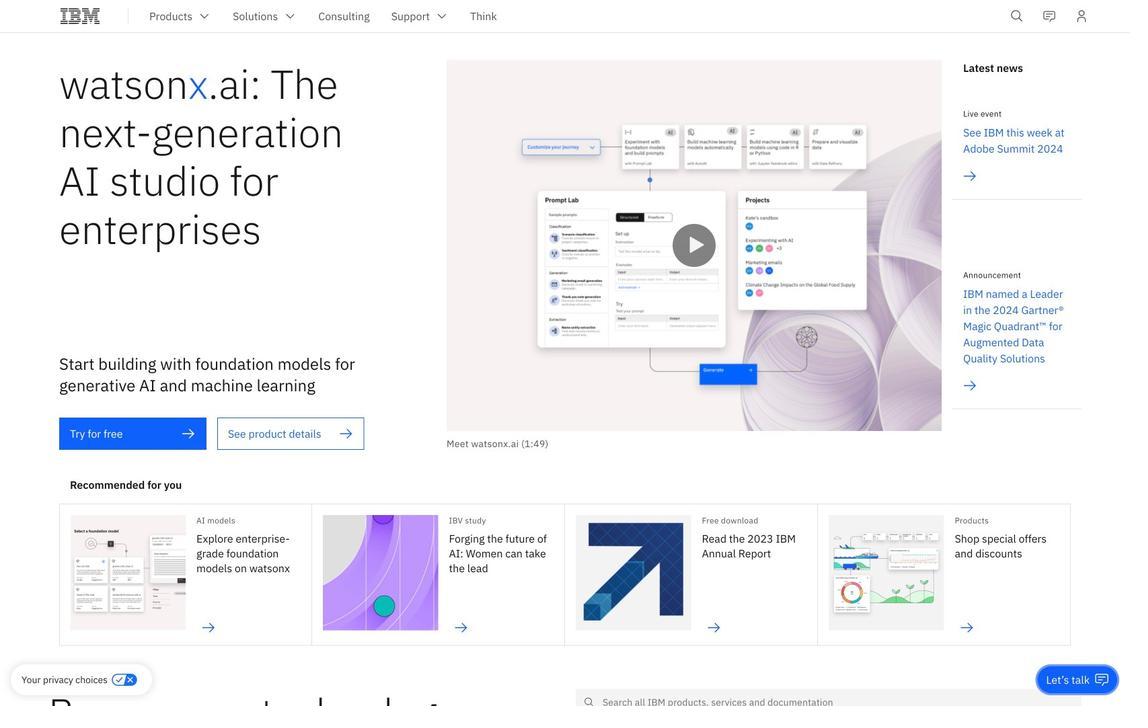 Task type: describe. For each thing, give the bounding box(es) containing it.
let's talk element
[[1046, 673, 1090, 688]]

your privacy choices element
[[22, 673, 108, 688]]



